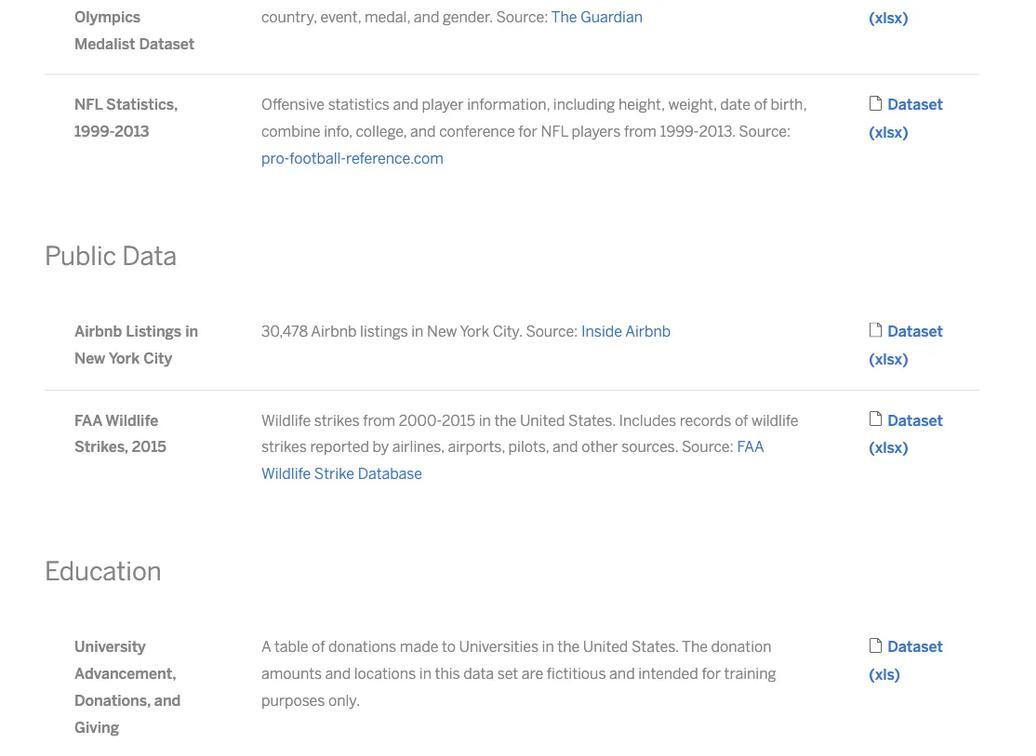 Task type: vqa. For each thing, say whether or not it's contained in the screenshot.
logo
no



Task type: describe. For each thing, give the bounding box(es) containing it.
including
[[553, 96, 615, 114]]

dataset for wildlife strikes from 2000-2015 in the united states. includes records of wildlife strikes reported by airlines, airports, pilots, and other sources. source:
[[888, 411, 943, 429]]

the guardian
[[551, 8, 643, 26]]

and inside wildlife strikes from 2000-2015 in the united states. includes records of wildlife strikes reported by airlines, airports, pilots, and other sources. source:
[[553, 438, 578, 456]]

30,478 airbnb listings in new york city. source: inside airbnb
[[261, 323, 671, 340]]

of inside a table of donations made to universities in the united states. the donation amounts and locations in this data set are fictitious and intended for training purposes only.
[[312, 638, 325, 656]]

source: for states.
[[682, 438, 734, 456]]

includes
[[619, 411, 676, 429]]

records
[[680, 411, 732, 429]]

nfl inside offensive statistics and player information, including height, weight, date of birth, combine info, college, and conference for nfl players from 1999-2013. source: pro-football-reference.com
[[541, 123, 568, 140]]

wildlife strikes from 2000-2015 in the united states. includes records of wildlife strikes reported by airlines, airports, pilots, and other sources. source:
[[261, 411, 799, 456]]

york inside airbnb listings in new york city
[[109, 349, 140, 367]]

the inside a table of donations made to universities in the united states. the donation amounts and locations in this data set are fictitious and intended for training purposes only.
[[682, 638, 708, 656]]

30,478
[[261, 323, 308, 340]]

statistics,
[[106, 96, 178, 114]]

for inside offensive statistics and player information, including height, weight, date of birth, combine info, college, and conference for nfl players from 1999-2013. source: pro-football-reference.com
[[519, 123, 538, 140]]

in inside wildlife strikes from 2000-2015 in the united states. includes records of wildlife strikes reported by airlines, airports, pilots, and other sources. source:
[[479, 411, 491, 429]]

reference.com
[[346, 149, 444, 167]]

pilots,
[[508, 438, 549, 456]]

the inside a table of donations made to universities in the united states. the donation amounts and locations in this data set are fictitious and intended for training purposes only.
[[558, 638, 580, 656]]

( xlsx ) for offensive statistics and player information, including height, weight, date of birth, combine info, college, and conference for nfl players from 1999-2013. source:
[[869, 123, 908, 141]]

inside airbnb link
[[582, 323, 671, 340]]

xlsx for 30,478 airbnb listings in new york city. source:
[[875, 350, 903, 368]]

airbnb listings in new york city
[[74, 323, 198, 367]]

united inside a table of donations made to universities in the united states. the donation amounts and locations in this data set are fictitious and intended for training purposes only.
[[583, 638, 628, 656]]

xls
[[875, 666, 895, 684]]

and inside university advancement, donations, and giving
[[154, 692, 181, 710]]

set
[[497, 665, 518, 683]]

dataset for offensive statistics and player information, including height, weight, date of birth, combine info, college, and conference for nfl players from 1999-2013. source:
[[888, 96, 943, 114]]

wildlife for faa wildlife strikes, 2015
[[105, 411, 158, 429]]

and up college,
[[393, 96, 419, 114]]

city.
[[493, 323, 523, 340]]

reported
[[310, 438, 369, 456]]

birth,
[[771, 96, 807, 114]]

public
[[45, 241, 116, 272]]

inside
[[582, 323, 622, 340]]

wildlife inside wildlife strikes from 2000-2015 in the united states. includes records of wildlife strikes reported by airlines, airports, pilots, and other sources. source:
[[261, 411, 311, 429]]

only.
[[328, 692, 360, 710]]

states. inside wildlife strikes from 2000-2015 in the united states. includes records of wildlife strikes reported by airlines, airports, pilots, and other sources. source:
[[568, 411, 616, 429]]

guardian
[[581, 8, 643, 26]]

college,
[[356, 123, 407, 140]]

universities
[[459, 638, 539, 656]]

xlsx for wildlife strikes from 2000-2015 in the united states. includes records of wildlife strikes reported by airlines, airports, pilots, and other sources. source:
[[875, 439, 903, 457]]

to
[[442, 638, 456, 656]]

weight,
[[668, 96, 717, 114]]

2015 inside faa wildlife strikes, 2015
[[132, 438, 166, 456]]

training
[[724, 665, 776, 683]]

airlines,
[[392, 438, 445, 456]]

a
[[261, 638, 271, 656]]

listings
[[360, 323, 408, 340]]

) for wildlife strikes from 2000-2015 in the united states. includes records of wildlife strikes reported by airlines, airports, pilots, and other sources. source:
[[903, 439, 908, 457]]

donations
[[328, 638, 396, 656]]

offensive statistics and player information, including height, weight, date of birth, combine info, college, and conference for nfl players from 1999-2013. source: pro-football-reference.com
[[261, 96, 807, 167]]

strikes,
[[74, 438, 128, 456]]

made
[[400, 638, 439, 656]]

1 xlsx from the top
[[875, 9, 903, 26]]

new inside airbnb listings in new york city
[[74, 349, 105, 367]]

the inside wildlife strikes from 2000-2015 in the united states. includes records of wildlife strikes reported by airlines, airports, pilots, and other sources. source:
[[494, 411, 517, 429]]

( xlsx ) for 30,478 airbnb listings in new york city. source:
[[869, 350, 908, 368]]

faa for faa wildlife strike database
[[737, 438, 764, 456]]

source: for date
[[739, 123, 791, 140]]

faa wildlife strike database
[[261, 438, 764, 483]]

2013
[[115, 123, 149, 140]]

other
[[582, 438, 618, 456]]

database
[[358, 465, 422, 483]]

nfl inside nfl statistics, 1999-2013
[[74, 96, 102, 114]]

donations,
[[74, 692, 151, 710]]

city
[[143, 349, 172, 367]]

( for 30,478 airbnb listings in new york city. source:
[[869, 350, 875, 368]]

strike
[[314, 465, 355, 483]]

2013.
[[699, 123, 736, 140]]

fictitious
[[547, 665, 606, 683]]

amounts
[[261, 665, 322, 683]]

intended
[[638, 665, 698, 683]]

airports,
[[448, 438, 505, 456]]

of inside offensive statistics and player information, including height, weight, date of birth, combine info, college, and conference for nfl players from 1999-2013. source: pro-football-reference.com
[[754, 96, 767, 114]]

information,
[[467, 96, 550, 114]]

and up only.
[[325, 665, 351, 683]]

player
[[422, 96, 464, 114]]

xlsx for offensive statistics and player information, including height, weight, date of birth, combine info, college, and conference for nfl players from 1999-2013. source:
[[875, 123, 903, 141]]

university
[[74, 638, 146, 656]]

pro-
[[261, 149, 290, 167]]

) for a table of donations made to universities in the united states. the donation amounts and locations in this data set are fictitious and intended for training purposes only.
[[895, 666, 901, 684]]

for inside a table of donations made to universities in the united states. the donation amounts and locations in this data set are fictitious and intended for training purposes only.
[[702, 665, 721, 683]]

0 horizontal spatial the
[[551, 8, 577, 26]]



Task type: locate. For each thing, give the bounding box(es) containing it.
the left guardian
[[551, 8, 577, 26]]

the up "fictitious"
[[558, 638, 580, 656]]

by
[[373, 438, 389, 456]]

5 ( from the top
[[869, 666, 875, 684]]

2015 right strikes,
[[132, 438, 166, 456]]

1 vertical spatial york
[[109, 349, 140, 367]]

public data
[[45, 241, 177, 272]]

data
[[464, 665, 494, 683]]

the up pilots,
[[494, 411, 517, 429]]

)
[[903, 9, 908, 26], [903, 123, 908, 141], [903, 350, 908, 368], [903, 439, 908, 457], [895, 666, 901, 684]]

source: down the records on the right bottom
[[682, 438, 734, 456]]

0 vertical spatial united
[[520, 411, 565, 429]]

0 horizontal spatial new
[[74, 349, 105, 367]]

nfl left statistics,
[[74, 96, 102, 114]]

1 horizontal spatial airbnb
[[311, 323, 357, 340]]

2 horizontal spatial source:
[[739, 123, 791, 140]]

the guardian link
[[551, 8, 643, 26]]

1 horizontal spatial faa
[[737, 438, 764, 456]]

faa wildlife strike database link
[[261, 438, 764, 483]]

purposes
[[261, 692, 325, 710]]

0 horizontal spatial united
[[520, 411, 565, 429]]

locations
[[354, 665, 416, 683]]

wildlife
[[105, 411, 158, 429], [261, 411, 311, 429], [261, 465, 311, 483]]

faa down wildlife
[[737, 438, 764, 456]]

1999- down weight,
[[660, 123, 699, 140]]

wildlife inside faa wildlife strikes, 2015
[[105, 411, 158, 429]]

0 vertical spatial states.
[[568, 411, 616, 429]]

0 vertical spatial 2015
[[442, 411, 475, 429]]

0 vertical spatial for
[[519, 123, 538, 140]]

0 horizontal spatial of
[[312, 638, 325, 656]]

advancement,
[[74, 665, 176, 683]]

2 airbnb from the left
[[311, 323, 357, 340]]

2 horizontal spatial of
[[754, 96, 767, 114]]

1 vertical spatial for
[[702, 665, 721, 683]]

4 ( from the top
[[869, 439, 875, 457]]

( xls )
[[869, 666, 901, 684]]

0 horizontal spatial nfl
[[74, 96, 102, 114]]

1 ( from the top
[[869, 9, 875, 26]]

for down information,
[[519, 123, 538, 140]]

new left city
[[74, 349, 105, 367]]

4 dataset from the top
[[888, 638, 943, 656]]

conference
[[439, 123, 515, 140]]

1 horizontal spatial 1999-
[[660, 123, 699, 140]]

of inside wildlife strikes from 2000-2015 in the united states. includes records of wildlife strikes reported by airlines, airports, pilots, and other sources. source:
[[735, 411, 748, 429]]

york left city.
[[460, 323, 489, 340]]

education
[[45, 557, 162, 587]]

1999- inside nfl statistics, 1999-2013
[[74, 123, 115, 140]]

listings
[[126, 323, 182, 340]]

wildlife up the reported
[[261, 411, 311, 429]]

and down the advancement,
[[154, 692, 181, 710]]

0 vertical spatial strikes
[[314, 411, 360, 429]]

combine
[[261, 123, 321, 140]]

united inside wildlife strikes from 2000-2015 in the united states. includes records of wildlife strikes reported by airlines, airports, pilots, and other sources. source:
[[520, 411, 565, 429]]

for left training
[[702, 665, 721, 683]]

0 vertical spatial nfl
[[74, 96, 102, 114]]

2 1999- from the left
[[660, 123, 699, 140]]

for
[[519, 123, 538, 140], [702, 665, 721, 683]]

0 horizontal spatial airbnb
[[74, 323, 122, 340]]

3 dataset from the top
[[888, 411, 943, 429]]

states. up intended
[[632, 638, 679, 656]]

of right date on the top of the page
[[754, 96, 767, 114]]

in inside airbnb listings in new york city
[[185, 323, 198, 340]]

0 horizontal spatial states.
[[568, 411, 616, 429]]

of
[[754, 96, 767, 114], [735, 411, 748, 429], [312, 638, 325, 656]]

1 dataset from the top
[[888, 96, 943, 114]]

(
[[869, 9, 875, 26], [869, 123, 875, 141], [869, 350, 875, 368], [869, 439, 875, 457], [869, 666, 875, 684]]

a table of donations made to universities in the united states. the donation amounts and locations in this data set are fictitious and intended for training purposes only.
[[261, 638, 776, 710]]

airbnb left listings
[[74, 323, 122, 340]]

faa inside 'faa wildlife strike database'
[[737, 438, 764, 456]]

source: down birth,
[[739, 123, 791, 140]]

giving
[[74, 719, 119, 736]]

1 airbnb from the left
[[74, 323, 122, 340]]

source: inside wildlife strikes from 2000-2015 in the united states. includes records of wildlife strikes reported by airlines, airports, pilots, and other sources. source:
[[682, 438, 734, 456]]

faa wildlife strikes, 2015
[[74, 411, 166, 456]]

2 xlsx from the top
[[875, 123, 903, 141]]

1 vertical spatial from
[[363, 411, 396, 429]]

united
[[520, 411, 565, 429], [583, 638, 628, 656]]

0 horizontal spatial york
[[109, 349, 140, 367]]

1 horizontal spatial of
[[735, 411, 748, 429]]

2 dataset from the top
[[888, 323, 943, 340]]

2015 up airports,
[[442, 411, 475, 429]]

1999- inside offensive statistics and player information, including height, weight, date of birth, combine info, college, and conference for nfl players from 1999-2013. source: pro-football-reference.com
[[660, 123, 699, 140]]

states. up other
[[568, 411, 616, 429]]

0 horizontal spatial 2015
[[132, 438, 166, 456]]

donation
[[711, 638, 772, 656]]

airbnb right 30,478
[[311, 323, 357, 340]]

and left other
[[553, 438, 578, 456]]

faa up strikes,
[[74, 411, 102, 429]]

2015
[[442, 411, 475, 429], [132, 438, 166, 456]]

2 ( xlsx ) from the top
[[869, 123, 908, 141]]

1999- down statistics,
[[74, 123, 115, 140]]

0 vertical spatial from
[[624, 123, 657, 140]]

york
[[460, 323, 489, 340], [109, 349, 140, 367]]

wildlife inside 'faa wildlife strike database'
[[261, 465, 311, 483]]

new right listings
[[427, 323, 457, 340]]

4 xlsx from the top
[[875, 439, 903, 457]]

0 vertical spatial the
[[494, 411, 517, 429]]

faa
[[74, 411, 102, 429], [737, 438, 764, 456]]

( for offensive statistics and player information, including height, weight, date of birth, combine info, college, and conference for nfl players from 1999-2013. source:
[[869, 123, 875, 141]]

the
[[551, 8, 577, 26], [682, 638, 708, 656]]

from inside offensive statistics and player information, including height, weight, date of birth, combine info, college, and conference for nfl players from 1999-2013. source: pro-football-reference.com
[[624, 123, 657, 140]]

1 horizontal spatial strikes
[[314, 411, 360, 429]]

2015 inside wildlife strikes from 2000-2015 in the united states. includes records of wildlife strikes reported by airlines, airports, pilots, and other sources. source:
[[442, 411, 475, 429]]

2 ( from the top
[[869, 123, 875, 141]]

( xlsx ) for wildlife strikes from 2000-2015 in the united states. includes records of wildlife strikes reported by airlines, airports, pilots, and other sources. source:
[[869, 439, 908, 457]]

offensive
[[261, 96, 325, 114]]

football-
[[290, 149, 346, 167]]

0 horizontal spatial source:
[[526, 323, 578, 340]]

info,
[[324, 123, 352, 140]]

2000-
[[399, 411, 442, 429]]

date
[[720, 96, 751, 114]]

1 horizontal spatial source:
[[682, 438, 734, 456]]

nfl
[[74, 96, 102, 114], [541, 123, 568, 140]]

and right "fictitious"
[[609, 665, 635, 683]]

3 airbnb from the left
[[625, 323, 671, 340]]

from inside wildlife strikes from 2000-2015 in the united states. includes records of wildlife strikes reported by airlines, airports, pilots, and other sources. source:
[[363, 411, 396, 429]]

1 horizontal spatial states.
[[632, 638, 679, 656]]

states.
[[568, 411, 616, 429], [632, 638, 679, 656]]

3 ( xlsx ) from the top
[[869, 350, 908, 368]]

new
[[427, 323, 457, 340], [74, 349, 105, 367]]

0 horizontal spatial faa
[[74, 411, 102, 429]]

nfl statistics, 1999-2013
[[74, 96, 178, 140]]

3 xlsx from the top
[[875, 350, 903, 368]]

wildlife left strike
[[261, 465, 311, 483]]

table
[[274, 638, 308, 656]]

1 horizontal spatial new
[[427, 323, 457, 340]]

dataset
[[888, 96, 943, 114], [888, 323, 943, 340], [888, 411, 943, 429], [888, 638, 943, 656]]

airbnb
[[74, 323, 122, 340], [311, 323, 357, 340], [625, 323, 671, 340]]

height,
[[619, 96, 665, 114]]

statistics
[[328, 96, 390, 114]]

0 horizontal spatial for
[[519, 123, 538, 140]]

of left wildlife
[[735, 411, 748, 429]]

united up "fictitious"
[[583, 638, 628, 656]]

in
[[185, 323, 198, 340], [411, 323, 424, 340], [479, 411, 491, 429], [542, 638, 554, 656], [419, 665, 432, 683]]

1 vertical spatial the
[[682, 638, 708, 656]]

0 vertical spatial source:
[[739, 123, 791, 140]]

1 vertical spatial source:
[[526, 323, 578, 340]]

1 vertical spatial states.
[[632, 638, 679, 656]]

strikes left the reported
[[261, 438, 307, 456]]

and down player
[[410, 123, 436, 140]]

1 horizontal spatial york
[[460, 323, 489, 340]]

source:
[[739, 123, 791, 140], [526, 323, 578, 340], [682, 438, 734, 456]]

1 1999- from the left
[[74, 123, 115, 140]]

from up the 'by'
[[363, 411, 396, 429]]

1 vertical spatial of
[[735, 411, 748, 429]]

faa for faa wildlife strikes, 2015
[[74, 411, 102, 429]]

1 horizontal spatial united
[[583, 638, 628, 656]]

4 ( xlsx ) from the top
[[869, 439, 908, 457]]

are
[[522, 665, 543, 683]]

airbnb right inside
[[625, 323, 671, 340]]

1 horizontal spatial for
[[702, 665, 721, 683]]

university advancement, donations, and giving
[[74, 638, 181, 736]]

source: right city.
[[526, 323, 578, 340]]

source: inside offensive statistics and player information, including height, weight, date of birth, combine info, college, and conference for nfl players from 1999-2013. source: pro-football-reference.com
[[739, 123, 791, 140]]

sources.
[[622, 438, 678, 456]]

2 vertical spatial source:
[[682, 438, 734, 456]]

faa inside faa wildlife strikes, 2015
[[74, 411, 102, 429]]

wildlife up strikes,
[[105, 411, 158, 429]]

( for a table of donations made to universities in the united states. the donation amounts and locations in this data set are fictitious and intended for training purposes only.
[[869, 666, 875, 684]]

1 vertical spatial the
[[558, 638, 580, 656]]

united up pilots,
[[520, 411, 565, 429]]

nfl down including
[[541, 123, 568, 140]]

the
[[494, 411, 517, 429], [558, 638, 580, 656]]

1 ( xlsx ) from the top
[[869, 9, 908, 26]]

2 horizontal spatial airbnb
[[625, 323, 671, 340]]

0 horizontal spatial from
[[363, 411, 396, 429]]

from down height,
[[624, 123, 657, 140]]

1 horizontal spatial from
[[624, 123, 657, 140]]

0 horizontal spatial 1999-
[[74, 123, 115, 140]]

1 vertical spatial strikes
[[261, 438, 307, 456]]

of right table
[[312, 638, 325, 656]]

0 vertical spatial of
[[754, 96, 767, 114]]

0 vertical spatial york
[[460, 323, 489, 340]]

from
[[624, 123, 657, 140], [363, 411, 396, 429]]

data
[[122, 241, 177, 272]]

1 horizontal spatial nfl
[[541, 123, 568, 140]]

1 horizontal spatial the
[[558, 638, 580, 656]]

1 horizontal spatial the
[[682, 638, 708, 656]]

( xlsx )
[[869, 9, 908, 26], [869, 123, 908, 141], [869, 350, 908, 368], [869, 439, 908, 457]]

dataset for a table of donations made to universities in the united states. the donation amounts and locations in this data set are fictitious and intended for training purposes only.
[[888, 638, 943, 656]]

0 vertical spatial faa
[[74, 411, 102, 429]]

1999-
[[74, 123, 115, 140], [660, 123, 699, 140]]

dataset for 30,478 airbnb listings in new york city. source:
[[888, 323, 943, 340]]

states. inside a table of donations made to universities in the united states. the donation amounts and locations in this data set are fictitious and intended for training purposes only.
[[632, 638, 679, 656]]

1 vertical spatial new
[[74, 349, 105, 367]]

1 vertical spatial united
[[583, 638, 628, 656]]

1 vertical spatial faa
[[737, 438, 764, 456]]

1 vertical spatial 2015
[[132, 438, 166, 456]]

xlsx
[[875, 9, 903, 26], [875, 123, 903, 141], [875, 350, 903, 368], [875, 439, 903, 457]]

wildlife for faa wildlife strike database
[[261, 465, 311, 483]]

) for offensive statistics and player information, including height, weight, date of birth, combine info, college, and conference for nfl players from 1999-2013. source:
[[903, 123, 908, 141]]

strikes up the reported
[[314, 411, 360, 429]]

airbnb inside airbnb listings in new york city
[[74, 323, 122, 340]]

0 horizontal spatial the
[[494, 411, 517, 429]]

( for wildlife strikes from 2000-2015 in the united states. includes records of wildlife strikes reported by airlines, airports, pilots, and other sources. source:
[[869, 439, 875, 457]]

1 horizontal spatial 2015
[[442, 411, 475, 429]]

and
[[393, 96, 419, 114], [410, 123, 436, 140], [553, 438, 578, 456], [325, 665, 351, 683], [609, 665, 635, 683], [154, 692, 181, 710]]

players
[[572, 123, 621, 140]]

1 vertical spatial nfl
[[541, 123, 568, 140]]

) for 30,478 airbnb listings in new york city. source:
[[903, 350, 908, 368]]

0 horizontal spatial strikes
[[261, 438, 307, 456]]

this
[[435, 665, 460, 683]]

york left city
[[109, 349, 140, 367]]

0 vertical spatial new
[[427, 323, 457, 340]]

the up intended
[[682, 638, 708, 656]]

0 vertical spatial the
[[551, 8, 577, 26]]

pro-football-reference.com link
[[261, 149, 444, 167]]

wildlife
[[752, 411, 799, 429]]

2 vertical spatial of
[[312, 638, 325, 656]]

3 ( from the top
[[869, 350, 875, 368]]



